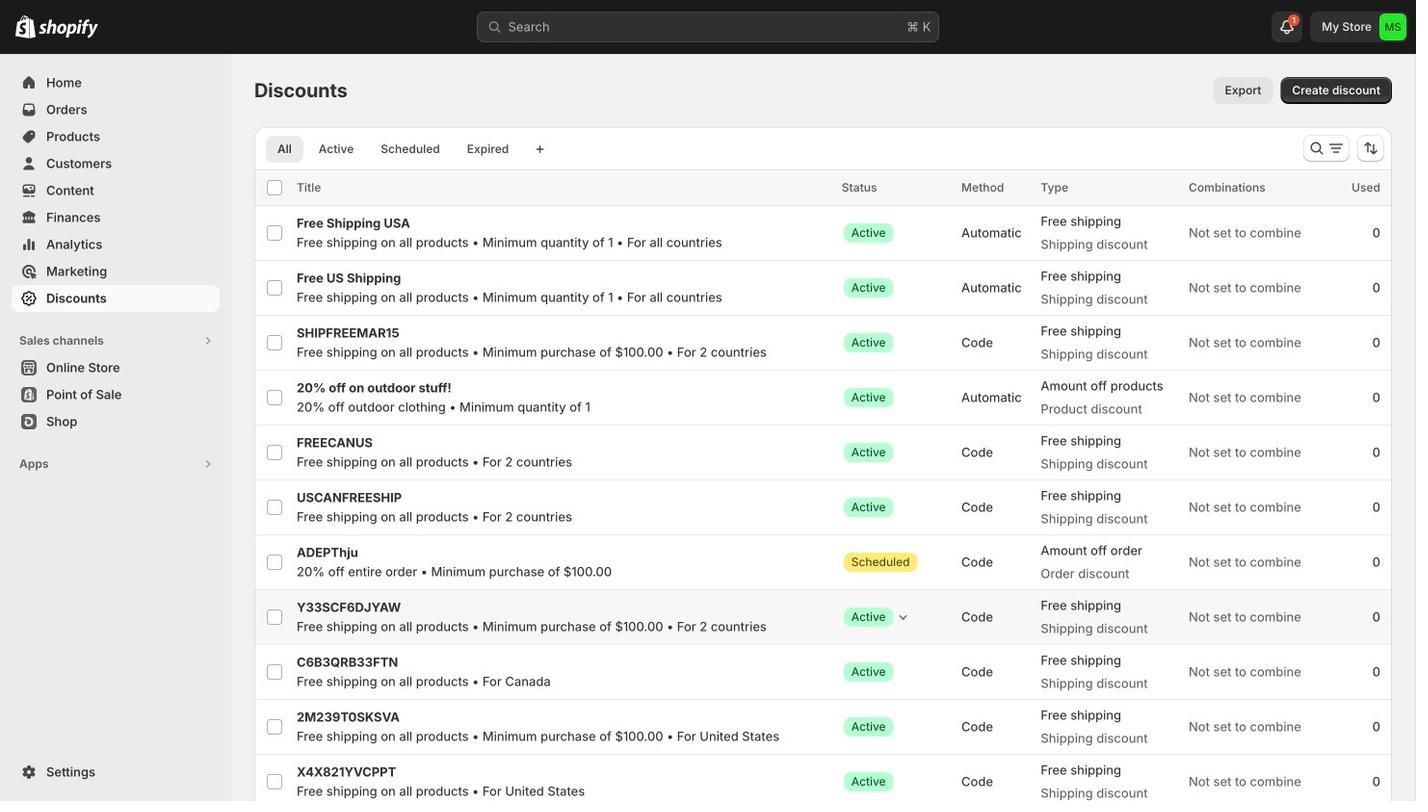 Task type: describe. For each thing, give the bounding box(es) containing it.
1 horizontal spatial shopify image
[[39, 19, 98, 38]]

my store image
[[1380, 13, 1407, 40]]



Task type: locate. For each thing, give the bounding box(es) containing it.
shopify image
[[15, 15, 36, 38], [39, 19, 98, 38]]

0 horizontal spatial shopify image
[[15, 15, 36, 38]]

tab list
[[262, 135, 524, 163]]



